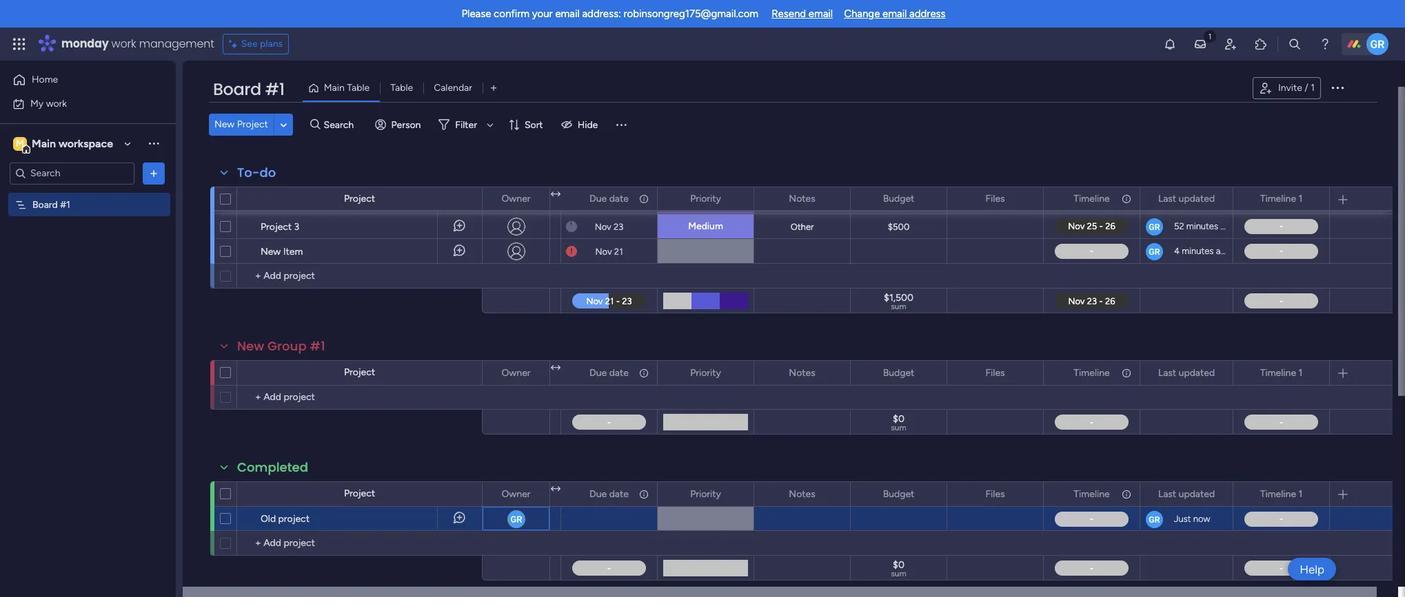 Task type: locate. For each thing, give the bounding box(es) containing it.
$1,500 sum
[[884, 292, 914, 312]]

0 vertical spatial board #1
[[213, 78, 285, 101]]

main
[[324, 82, 345, 94], [32, 137, 56, 150]]

my
[[30, 98, 44, 109]]

1 last updated field from the top
[[1155, 191, 1218, 207]]

confirm
[[494, 8, 530, 20]]

1 vertical spatial owner
[[502, 367, 531, 379]]

Timeline 1 field
[[1257, 191, 1306, 207], [1257, 366, 1306, 381], [1257, 487, 1306, 502]]

1 vertical spatial files field
[[982, 366, 1008, 381]]

options image right the /
[[1329, 79, 1346, 96]]

1 vertical spatial last
[[1158, 367, 1176, 379]]

1 notes field from the top
[[786, 191, 819, 207]]

nov left the 22
[[595, 198, 611, 208]]

monday
[[61, 36, 109, 52]]

0 vertical spatial priority field
[[687, 191, 725, 207]]

board up new project at left top
[[213, 78, 261, 101]]

Completed field
[[234, 459, 312, 477]]

date for 1st due date field from the bottom of the page
[[609, 489, 629, 500]]

email for resend email
[[809, 8, 833, 20]]

0 vertical spatial board
[[213, 78, 261, 101]]

1 horizontal spatial main
[[324, 82, 345, 94]]

0 vertical spatial + add project text field
[[244, 268, 476, 285]]

0 vertical spatial timeline 1 field
[[1257, 191, 1306, 207]]

1 vertical spatial #1
[[60, 199, 70, 211]]

v2 expand column image
[[551, 363, 561, 374], [551, 484, 561, 496]]

1 vertical spatial + add project text field
[[244, 390, 476, 406]]

work for my
[[46, 98, 67, 109]]

+ Add project text field
[[244, 268, 476, 285], [244, 390, 476, 406], [244, 536, 476, 552]]

1 vertical spatial files
[[986, 367, 1005, 379]]

0 vertical spatial due
[[590, 193, 607, 204]]

0 vertical spatial timeline field
[[1070, 191, 1113, 207]]

main right workspace image
[[32, 137, 56, 150]]

main up search field
[[324, 82, 345, 94]]

address:
[[582, 8, 621, 20]]

files for 3rd files field
[[986, 489, 1005, 500]]

3 owner field from the top
[[498, 487, 534, 502]]

due
[[590, 193, 607, 204], [590, 367, 607, 379], [590, 489, 607, 500]]

just
[[1174, 514, 1191, 525]]

#1 up 'angle down' icon on the left
[[265, 78, 285, 101]]

new
[[214, 119, 235, 130], [261, 246, 281, 258], [237, 338, 264, 355]]

work
[[111, 36, 136, 52], [46, 98, 67, 109]]

3 due date from the top
[[590, 489, 629, 500]]

1 vertical spatial last updated
[[1158, 367, 1215, 379]]

1 horizontal spatial work
[[111, 36, 136, 52]]

help image
[[1318, 37, 1332, 51]]

last updated for 2nd the last updated field from the bottom
[[1158, 367, 1215, 379]]

email right your
[[555, 8, 580, 20]]

0 horizontal spatial #1
[[60, 199, 70, 211]]

options image down workspace options 'image'
[[147, 167, 161, 180]]

notifications image
[[1163, 37, 1177, 51]]

2 52 minutes ago from the top
[[1174, 221, 1236, 232]]

board #1 down search in workspace field
[[32, 199, 70, 211]]

new left item
[[261, 246, 281, 258]]

1 vertical spatial main
[[32, 137, 56, 150]]

0 vertical spatial last updated field
[[1155, 191, 1218, 207]]

0 horizontal spatial email
[[555, 8, 580, 20]]

1 files from the top
[[986, 193, 1005, 204]]

1 vertical spatial board
[[32, 199, 58, 211]]

board
[[213, 78, 261, 101], [32, 199, 58, 211]]

invite / 1
[[1278, 82, 1315, 94]]

1 horizontal spatial table
[[390, 82, 413, 94]]

2 vertical spatial sum
[[891, 570, 907, 579]]

52
[[1174, 197, 1184, 208], [1174, 221, 1184, 232]]

0 vertical spatial notes
[[789, 193, 816, 204]]

column information image
[[1121, 193, 1132, 204], [639, 368, 650, 379], [1121, 368, 1132, 379]]

1
[[1311, 82, 1315, 94], [1299, 193, 1303, 204], [1299, 367, 1303, 379], [1299, 489, 1303, 500]]

option
[[0, 192, 176, 195]]

2 $0 sum from the top
[[891, 560, 907, 579]]

2 priority from the top
[[690, 367, 721, 379]]

1 vertical spatial due date
[[590, 367, 629, 379]]

item
[[283, 246, 303, 258]]

workspace
[[59, 137, 113, 150]]

1 vertical spatial work
[[46, 98, 67, 109]]

1 last updated from the top
[[1158, 193, 1215, 204]]

priority for 2nd priority field from the bottom
[[690, 367, 721, 379]]

0 vertical spatial due date field
[[586, 191, 632, 207]]

3 last from the top
[[1158, 489, 1176, 500]]

2 timeline 1 from the top
[[1260, 367, 1303, 379]]

2 vertical spatial timeline field
[[1070, 487, 1113, 502]]

notes
[[789, 193, 816, 204], [789, 367, 816, 379], [789, 489, 816, 500]]

work right monday
[[111, 36, 136, 52]]

2 priority field from the top
[[687, 366, 725, 381]]

$1,500
[[884, 292, 914, 304]]

last updated for first the last updated field from the bottom
[[1158, 489, 1215, 500]]

timeline field for to-do
[[1070, 191, 1113, 207]]

last for 3rd the last updated field from the bottom
[[1158, 193, 1176, 204]]

0 vertical spatial owner
[[502, 193, 531, 204]]

2 due date from the top
[[590, 367, 629, 379]]

1 due date field from the top
[[586, 191, 632, 207]]

due date for second due date field from the top
[[590, 367, 629, 379]]

2 vertical spatial files
[[986, 489, 1005, 500]]

minutes
[[1187, 197, 1218, 208], [1187, 221, 1218, 232], [1182, 246, 1214, 257]]

workspace image
[[13, 136, 27, 151]]

1 last from the top
[[1158, 193, 1176, 204]]

board #1 up new project at left top
[[213, 78, 285, 101]]

options image
[[1329, 79, 1346, 96], [147, 167, 161, 180]]

owner for second owner field from the top of the page
[[502, 367, 531, 379]]

new left group
[[237, 338, 264, 355]]

52 minutes ago
[[1174, 197, 1236, 208], [1174, 221, 1236, 232]]

22
[[614, 198, 624, 208]]

0 vertical spatial 52
[[1174, 197, 1184, 208]]

board #1
[[213, 78, 285, 101], [32, 199, 70, 211]]

0 horizontal spatial board #1
[[32, 199, 70, 211]]

column information image for 1st due date field from the bottom of the page
[[639, 489, 650, 500]]

1 sum from the top
[[891, 302, 907, 312]]

completed
[[237, 459, 308, 476]]

3 notes from the top
[[789, 489, 816, 500]]

Due date field
[[586, 191, 632, 207], [586, 366, 632, 381], [586, 487, 632, 502]]

table
[[347, 82, 370, 94], [390, 82, 413, 94]]

main inside button
[[324, 82, 345, 94]]

new inside field
[[237, 338, 264, 355]]

due date for 1st due date field from the bottom of the page
[[590, 489, 629, 500]]

1 files field from the top
[[982, 191, 1008, 207]]

3 priority from the top
[[690, 489, 721, 500]]

1 vertical spatial options image
[[147, 167, 161, 180]]

0 vertical spatial last
[[1158, 193, 1176, 204]]

new project
[[214, 119, 268, 130]]

2 updated from the top
[[1179, 367, 1215, 379]]

menu image
[[615, 118, 628, 132]]

$0 sum
[[891, 414, 907, 433], [891, 560, 907, 579]]

0 horizontal spatial main
[[32, 137, 56, 150]]

1 vertical spatial priority field
[[687, 366, 725, 381]]

1 horizontal spatial board
[[213, 78, 261, 101]]

2 email from the left
[[809, 8, 833, 20]]

v2 search image
[[310, 117, 320, 133]]

0 vertical spatial work
[[111, 36, 136, 52]]

0 vertical spatial $0
[[893, 414, 905, 425]]

2 vertical spatial budget
[[883, 489, 915, 500]]

date
[[609, 193, 629, 204], [609, 367, 629, 379], [609, 489, 629, 500]]

3 date from the top
[[609, 489, 629, 500]]

workspace options image
[[147, 137, 161, 150]]

ago
[[1221, 197, 1236, 208], [1221, 221, 1236, 232], [1216, 246, 1231, 257]]

1 horizontal spatial options image
[[1329, 79, 1346, 96]]

23
[[614, 222, 624, 232]]

2 vertical spatial new
[[237, 338, 264, 355]]

email
[[555, 8, 580, 20], [809, 8, 833, 20], [883, 8, 907, 20]]

2 vertical spatial last
[[1158, 489, 1176, 500]]

1 vertical spatial ago
[[1221, 221, 1236, 232]]

notes for 2nd notes field from the top of the page
[[789, 367, 816, 379]]

owner for 1st owner field
[[502, 193, 531, 204]]

3 email from the left
[[883, 8, 907, 20]]

old project
[[261, 514, 310, 525]]

3 budget field from the top
[[880, 487, 918, 502]]

notes for 1st notes field from the top
[[789, 193, 816, 204]]

budget
[[883, 193, 915, 204], [883, 367, 915, 379], [883, 489, 915, 500]]

#1 right group
[[310, 338, 325, 355]]

angle down image
[[280, 120, 287, 130]]

1 due from the top
[[590, 193, 607, 204]]

1 vertical spatial new
[[261, 246, 281, 258]]

2 last updated from the top
[[1158, 367, 1215, 379]]

timeline 1
[[1260, 193, 1303, 204], [1260, 367, 1303, 379], [1260, 489, 1303, 500]]

1 priority from the top
[[690, 193, 721, 204]]

work inside my work button
[[46, 98, 67, 109]]

email right resend
[[809, 8, 833, 20]]

1 date from the top
[[609, 193, 629, 204]]

Budget field
[[880, 191, 918, 207], [880, 366, 918, 381], [880, 487, 918, 502]]

1 vertical spatial notes
[[789, 367, 816, 379]]

2 vertical spatial notes
[[789, 489, 816, 500]]

2 horizontal spatial email
[[883, 8, 907, 20]]

1 vertical spatial 52 minutes ago
[[1174, 221, 1236, 232]]

1 vertical spatial timeline field
[[1070, 366, 1113, 381]]

last updated
[[1158, 193, 1215, 204], [1158, 367, 1215, 379], [1158, 489, 1215, 500]]

3 updated from the top
[[1179, 489, 1215, 500]]

1 budget from the top
[[883, 193, 915, 204]]

2 vertical spatial last updated
[[1158, 489, 1215, 500]]

project 3
[[261, 221, 299, 233]]

1 vertical spatial budget field
[[880, 366, 918, 381]]

2 due from the top
[[590, 367, 607, 379]]

1 timeline 1 from the top
[[1260, 193, 1303, 204]]

2 owner field from the top
[[498, 366, 534, 381]]

1 table from the left
[[347, 82, 370, 94]]

1 vertical spatial owner field
[[498, 366, 534, 381]]

priority
[[690, 193, 721, 204], [690, 367, 721, 379], [690, 489, 721, 500]]

1 notes from the top
[[789, 193, 816, 204]]

1 vertical spatial due
[[590, 367, 607, 379]]

2 sum from the top
[[891, 423, 907, 433]]

1 vertical spatial timeline 1
[[1260, 367, 1303, 379]]

2 vertical spatial #1
[[310, 338, 325, 355]]

column information image for 2nd timeline field from the bottom of the page
[[1121, 368, 1132, 379]]

2 owner from the top
[[502, 367, 531, 379]]

updated
[[1179, 193, 1215, 204], [1179, 367, 1215, 379], [1179, 489, 1215, 500]]

0 vertical spatial timeline 1
[[1260, 193, 1303, 204]]

nov left 23
[[595, 222, 611, 232]]

1 vertical spatial last updated field
[[1155, 366, 1218, 381]]

Priority field
[[687, 191, 725, 207], [687, 366, 725, 381], [687, 487, 725, 502]]

1 vertical spatial notes field
[[786, 366, 819, 381]]

email for change email address
[[883, 8, 907, 20]]

owner
[[502, 193, 531, 204], [502, 367, 531, 379], [502, 489, 531, 500]]

$0
[[893, 414, 905, 425], [893, 560, 905, 572]]

2 vertical spatial owner field
[[498, 487, 534, 502]]

2 due date field from the top
[[586, 366, 632, 381]]

#1
[[265, 78, 285, 101], [60, 199, 70, 211], [310, 338, 325, 355]]

sum
[[891, 302, 907, 312], [891, 423, 907, 433], [891, 570, 907, 579]]

2 vertical spatial timeline 1
[[1260, 489, 1303, 500]]

column information image for second due date field from the top
[[639, 368, 650, 379]]

2 vertical spatial nov
[[595, 247, 612, 257]]

please confirm your email address: robinsongreg175@gmail.com
[[462, 8, 759, 20]]

board down search in workspace field
[[32, 199, 58, 211]]

1 vertical spatial nov
[[595, 222, 611, 232]]

main table
[[324, 82, 370, 94]]

3 timeline field from the top
[[1070, 487, 1113, 502]]

files for first files field from the top
[[986, 193, 1005, 204]]

#1 down search in workspace field
[[60, 199, 70, 211]]

3 files from the top
[[986, 489, 1005, 500]]

1 $0 from the top
[[893, 414, 905, 425]]

0 vertical spatial files field
[[982, 191, 1008, 207]]

0 vertical spatial owner field
[[498, 191, 534, 207]]

3 owner from the top
[[502, 489, 531, 500]]

1 vertical spatial date
[[609, 367, 629, 379]]

last updated for 3rd the last updated field from the bottom
[[1158, 193, 1215, 204]]

work right my
[[46, 98, 67, 109]]

2 vertical spatial budget field
[[880, 487, 918, 502]]

0 vertical spatial new
[[214, 119, 235, 130]]

0 vertical spatial budget
[[883, 193, 915, 204]]

0 vertical spatial due date
[[590, 193, 629, 204]]

table up person popup button
[[390, 82, 413, 94]]

high
[[695, 197, 716, 208]]

0 horizontal spatial table
[[347, 82, 370, 94]]

1 horizontal spatial #1
[[265, 78, 285, 101]]

column information image for timeline field related to to-do
[[1121, 193, 1132, 204]]

/
[[1305, 82, 1309, 94]]

home button
[[8, 69, 148, 91]]

1 vertical spatial 52
[[1174, 221, 1184, 232]]

2 vertical spatial updated
[[1179, 489, 1215, 500]]

board #1 inside list box
[[32, 199, 70, 211]]

2 date from the top
[[609, 367, 629, 379]]

1 52 from the top
[[1174, 197, 1184, 208]]

Last updated field
[[1155, 191, 1218, 207], [1155, 366, 1218, 381], [1155, 487, 1218, 502]]

0 vertical spatial notes field
[[786, 191, 819, 207]]

add view image
[[491, 83, 497, 93]]

nov for nov 21
[[595, 247, 612, 257]]

Search field
[[320, 115, 362, 134]]

email right change
[[883, 8, 907, 20]]

notes for 3rd notes field from the top
[[789, 489, 816, 500]]

4 minutes ago
[[1174, 246, 1231, 257]]

2 vertical spatial minutes
[[1182, 246, 1214, 257]]

2 last from the top
[[1158, 367, 1176, 379]]

1 owner from the top
[[502, 193, 531, 204]]

main inside workspace selection 'element'
[[32, 137, 56, 150]]

1 timeline field from the top
[[1070, 191, 1113, 207]]

2 notes from the top
[[789, 367, 816, 379]]

3 last updated from the top
[[1158, 489, 1215, 500]]

1 vertical spatial priority
[[690, 367, 721, 379]]

0 horizontal spatial work
[[46, 98, 67, 109]]

3 + add project text field from the top
[[244, 536, 476, 552]]

please
[[462, 8, 491, 20]]

nov 23
[[595, 222, 624, 232]]

0 vertical spatial date
[[609, 193, 629, 204]]

Owner field
[[498, 191, 534, 207], [498, 366, 534, 381], [498, 487, 534, 502]]

2 vertical spatial priority field
[[687, 487, 725, 502]]

Notes field
[[786, 191, 819, 207], [786, 366, 819, 381], [786, 487, 819, 502]]

1 due date from the top
[[590, 193, 629, 204]]

1 vertical spatial $0
[[893, 560, 905, 572]]

nov left 21
[[595, 247, 612, 257]]

2 last updated field from the top
[[1155, 366, 1218, 381]]

project
[[237, 119, 268, 130], [344, 193, 375, 205], [261, 197, 292, 208], [261, 221, 292, 233], [344, 367, 375, 379], [344, 488, 375, 500]]

new inside button
[[214, 119, 235, 130]]

2 vertical spatial priority
[[690, 489, 721, 500]]

files
[[986, 193, 1005, 204], [986, 367, 1005, 379], [986, 489, 1005, 500]]

3 due from the top
[[590, 489, 607, 500]]

Search in workspace field
[[29, 165, 115, 181]]

1 vertical spatial due date field
[[586, 366, 632, 381]]

1 email from the left
[[555, 8, 580, 20]]

0 vertical spatial options image
[[1329, 79, 1346, 96]]

nov for nov 22
[[595, 198, 611, 208]]

table up search field
[[347, 82, 370, 94]]

Files field
[[982, 191, 1008, 207], [982, 366, 1008, 381], [982, 487, 1008, 502]]

new down board #1 field
[[214, 119, 235, 130]]

1 budget field from the top
[[880, 191, 918, 207]]

Timeline field
[[1070, 191, 1113, 207], [1070, 366, 1113, 381], [1070, 487, 1113, 502]]

main for main table
[[324, 82, 345, 94]]

due date
[[590, 193, 629, 204], [590, 367, 629, 379], [590, 489, 629, 500]]

address
[[910, 8, 946, 20]]

0 horizontal spatial board
[[32, 199, 58, 211]]

2 vertical spatial + add project text field
[[244, 536, 476, 552]]

2 timeline 1 field from the top
[[1257, 366, 1306, 381]]

2 vertical spatial owner
[[502, 489, 531, 500]]

new item
[[261, 246, 303, 258]]

0 vertical spatial last updated
[[1158, 193, 1215, 204]]

2 vertical spatial due
[[590, 489, 607, 500]]

resend email
[[772, 8, 833, 20]]

do
[[260, 164, 276, 181]]

board inside list box
[[32, 199, 58, 211]]

due date for 1st due date field from the top of the page
[[590, 193, 629, 204]]

v2 expand column image
[[551, 189, 561, 201]]

0 vertical spatial v2 expand column image
[[551, 363, 561, 374]]

column information image
[[639, 193, 650, 204], [639, 489, 650, 500], [1121, 489, 1132, 500]]

0 vertical spatial sum
[[891, 302, 907, 312]]

help button
[[1288, 559, 1336, 581]]

resend
[[772, 8, 806, 20]]

0 vertical spatial files
[[986, 193, 1005, 204]]

2 files from the top
[[986, 367, 1005, 379]]

1 vertical spatial board #1
[[32, 199, 70, 211]]

2 $0 from the top
[[893, 560, 905, 572]]

1 vertical spatial $0 sum
[[891, 560, 907, 579]]

2 vertical spatial timeline 1 field
[[1257, 487, 1306, 502]]



Task type: vqa. For each thing, say whether or not it's contained in the screenshot.
overdue
no



Task type: describe. For each thing, give the bounding box(es) containing it.
column information image for 1st due date field from the top of the page
[[639, 193, 650, 204]]

priority for 3rd priority field from the bottom
[[690, 193, 721, 204]]

project
[[278, 514, 310, 525]]

medium
[[688, 221, 723, 232]]

owner for third owner field from the top
[[502, 489, 531, 500]]

home
[[32, 74, 58, 86]]

new project button
[[209, 114, 274, 136]]

invite members image
[[1224, 37, 1238, 51]]

select product image
[[12, 37, 26, 51]]

1 $0 sum from the top
[[891, 414, 907, 433]]

last for 2nd the last updated field from the bottom
[[1158, 367, 1176, 379]]

1 inside invite / 1 button
[[1311, 82, 1315, 94]]

filter
[[455, 119, 477, 131]]

3 last updated field from the top
[[1155, 487, 1218, 502]]

see plans button
[[223, 34, 289, 54]]

to-
[[237, 164, 260, 181]]

to-do
[[237, 164, 276, 181]]

no file image
[[989, 219, 1001, 235]]

$1,000
[[885, 198, 913, 208]]

1 updated from the top
[[1179, 193, 1215, 204]]

change email address link
[[844, 8, 946, 20]]

2 horizontal spatial #1
[[310, 338, 325, 355]]

project 2
[[261, 197, 300, 208]]

dapulse checkmark sign image
[[1059, 195, 1067, 212]]

3 sum from the top
[[891, 570, 907, 579]]

hide
[[578, 119, 598, 131]]

1 vertical spatial minutes
[[1187, 221, 1218, 232]]

calendar
[[434, 82, 472, 94]]

robinsongreg175@gmail.com
[[624, 8, 759, 20]]

board inside field
[[213, 78, 261, 101]]

1 owner field from the top
[[498, 191, 534, 207]]

files for second files field from the bottom
[[986, 367, 1005, 379]]

due for second due date field from the top
[[590, 367, 607, 379]]

3 timeline 1 field from the top
[[1257, 487, 1306, 502]]

21
[[614, 247, 623, 257]]

inbox image
[[1194, 37, 1207, 51]]

#1 inside list box
[[60, 199, 70, 211]]

filter button
[[433, 114, 498, 136]]

New Group #1 field
[[234, 338, 329, 356]]

change
[[844, 8, 880, 20]]

2 v2 expand column image from the top
[[551, 484, 561, 496]]

board #1 inside field
[[213, 78, 285, 101]]

see
[[241, 38, 258, 50]]

nov 22
[[595, 198, 624, 208]]

just now
[[1174, 514, 1210, 525]]

person button
[[369, 114, 429, 136]]

2 budget field from the top
[[880, 366, 918, 381]]

invite
[[1278, 82, 1302, 94]]

workspace selection element
[[13, 135, 115, 153]]

1 52 minutes ago from the top
[[1174, 197, 1236, 208]]

your
[[532, 8, 553, 20]]

person
[[391, 119, 421, 131]]

2 + add project text field from the top
[[244, 390, 476, 406]]

main workspace
[[32, 137, 113, 150]]

0 horizontal spatial options image
[[147, 167, 161, 180]]

sum inside $1,500 sum
[[891, 302, 907, 312]]

work for monday
[[111, 36, 136, 52]]

3 priority field from the top
[[687, 487, 725, 502]]

group
[[268, 338, 307, 355]]

meeting notes
[[773, 198, 831, 208]]

invite / 1 button
[[1253, 77, 1321, 99]]

other
[[791, 222, 814, 232]]

board #1 list box
[[0, 190, 176, 403]]

2 vertical spatial ago
[[1216, 246, 1231, 257]]

meeting
[[773, 198, 806, 208]]

plans
[[260, 38, 283, 50]]

resend email link
[[772, 8, 833, 20]]

old
[[261, 514, 276, 525]]

monday work management
[[61, 36, 214, 52]]

2
[[294, 197, 300, 208]]

new for new item
[[261, 246, 281, 258]]

last for first the last updated field from the bottom
[[1158, 489, 1176, 500]]

search everything image
[[1288, 37, 1302, 51]]

due for 1st due date field from the bottom of the page
[[590, 489, 607, 500]]

priority for first priority field from the bottom of the page
[[690, 489, 721, 500]]

2 notes field from the top
[[786, 366, 819, 381]]

date for 1st due date field from the top of the page
[[609, 193, 629, 204]]

1 + add project text field from the top
[[244, 268, 476, 285]]

greg robinson image
[[1367, 33, 1389, 55]]

management
[[139, 36, 214, 52]]

3 due date field from the top
[[586, 487, 632, 502]]

0 vertical spatial #1
[[265, 78, 285, 101]]

3 budget from the top
[[883, 489, 915, 500]]

1 v2 expand column image from the top
[[551, 363, 561, 374]]

my work button
[[8, 93, 148, 115]]

4
[[1174, 246, 1180, 257]]

3 files field from the top
[[982, 487, 1008, 502]]

nov 21
[[595, 247, 623, 257]]

table button
[[380, 77, 423, 99]]

3
[[294, 221, 299, 233]]

2 files field from the top
[[982, 366, 1008, 381]]

sort
[[525, 119, 543, 131]]

1 priority field from the top
[[687, 191, 725, 207]]

help
[[1300, 563, 1325, 577]]

now
[[1193, 514, 1210, 525]]

new for new project
[[214, 119, 235, 130]]

hide button
[[556, 114, 606, 136]]

change email address
[[844, 8, 946, 20]]

$500
[[888, 222, 910, 232]]

arrow down image
[[482, 117, 498, 133]]

main table button
[[303, 77, 380, 99]]

m
[[16, 138, 24, 149]]

nov for nov 23
[[595, 222, 611, 232]]

project inside button
[[237, 119, 268, 130]]

timeline field for completed
[[1070, 487, 1113, 502]]

see plans
[[241, 38, 283, 50]]

notes
[[809, 198, 831, 208]]

2 budget from the top
[[883, 367, 915, 379]]

2 table from the left
[[390, 82, 413, 94]]

2 timeline field from the top
[[1070, 366, 1113, 381]]

Board #1 field
[[210, 78, 288, 101]]

apps image
[[1254, 37, 1268, 51]]

1 image
[[1204, 28, 1216, 44]]

sort button
[[503, 114, 551, 136]]

new group #1
[[237, 338, 325, 355]]

due for 1st due date field from the top of the page
[[590, 193, 607, 204]]

2 52 from the top
[[1174, 221, 1184, 232]]

0 vertical spatial minutes
[[1187, 197, 1218, 208]]

1 timeline 1 field from the top
[[1257, 191, 1306, 207]]

my work
[[30, 98, 67, 109]]

0 vertical spatial ago
[[1221, 197, 1236, 208]]

3 timeline 1 from the top
[[1260, 489, 1303, 500]]

date for second due date field from the top
[[609, 367, 629, 379]]

To-do field
[[234, 164, 280, 182]]

v2 overdue deadline image
[[566, 245, 577, 258]]

new for new group #1
[[237, 338, 264, 355]]

main for main workspace
[[32, 137, 56, 150]]

3 notes field from the top
[[786, 487, 819, 502]]

calendar button
[[423, 77, 483, 99]]



